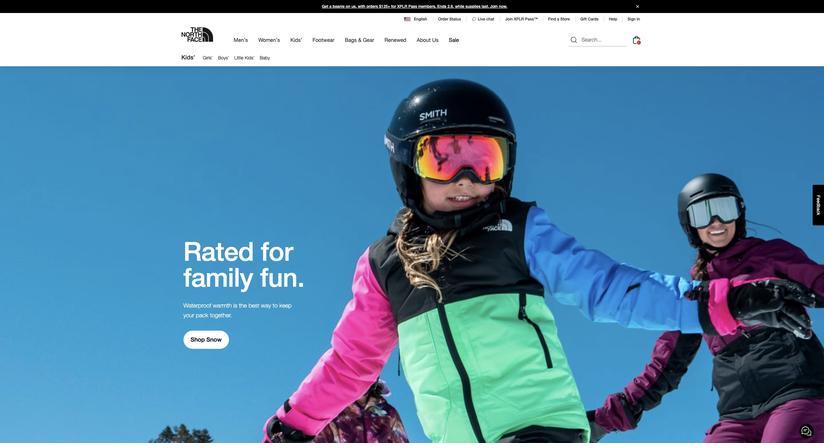 Task type: describe. For each thing, give the bounding box(es) containing it.
f e e d b a c k button
[[814, 185, 825, 226]]

order
[[439, 17, 449, 21]]

your
[[184, 312, 194, 319]]

about us link
[[417, 31, 439, 49]]

2 e from the top
[[817, 201, 822, 203]]

renewed
[[385, 37, 407, 43]]

gift cards
[[581, 17, 599, 21]]

warmth
[[213, 302, 232, 309]]

cards
[[588, 17, 599, 21]]

girls'
[[203, 55, 213, 60]]

footwear link
[[313, 31, 335, 49]]

search all image
[[570, 36, 578, 44]]

baby
[[260, 55, 270, 60]]

last.
[[482, 4, 490, 9]]

live chat
[[478, 17, 495, 21]]

join inside get a beanie on us, with orders $125+ for xplr pass members. ends 2.6, while supplies last. join now. link
[[491, 4, 498, 9]]

k
[[817, 213, 822, 215]]

1 link
[[632, 35, 642, 45]]

1 vertical spatial join
[[506, 17, 513, 21]]

help
[[610, 17, 618, 21]]

in
[[637, 17, 641, 21]]

b
[[817, 206, 822, 208]]

store
[[561, 17, 571, 21]]

find a store link
[[549, 17, 571, 21]]

live
[[478, 17, 486, 21]]

gift
[[581, 17, 587, 21]]

men's link
[[234, 31, 248, 49]]

beanie
[[333, 4, 345, 9]]

baby button
[[257, 54, 273, 62]]

bags & gear
[[345, 37, 375, 43]]

sale
[[449, 37, 459, 43]]

&
[[359, 37, 362, 43]]

renewed link
[[385, 31, 407, 49]]

together.
[[210, 312, 232, 319]]

a inside "button"
[[817, 208, 822, 211]]

shop
[[191, 337, 205, 343]]

rated for family fun. main content
[[0, 49, 825, 443]]

little kids'
[[235, 55, 255, 60]]

get a beanie on us, with orders $125+ for xplr pass members. ends 2.6, while supplies last. join now.
[[322, 4, 508, 9]]

a for beanie
[[330, 4, 332, 9]]

for inside rated for family fun.
[[261, 236, 293, 267]]

girls' button
[[200, 54, 216, 62]]

ends
[[438, 4, 447, 9]]

keep
[[280, 302, 292, 309]]

live chat button
[[472, 16, 495, 22]]

orders
[[367, 4, 378, 9]]

0 vertical spatial xplr
[[398, 4, 408, 9]]

footwear
[[313, 37, 335, 43]]

gear
[[363, 37, 375, 43]]

women's link
[[259, 31, 280, 49]]

2.6,
[[448, 4, 454, 9]]

join xplr pass™ link
[[506, 17, 538, 21]]

with
[[358, 4, 366, 9]]

join xplr pass™
[[506, 17, 538, 21]]

Search search field
[[569, 33, 628, 46]]

status
[[450, 17, 461, 21]]

c
[[817, 211, 822, 213]]

find a store
[[549, 17, 571, 21]]

to
[[273, 302, 278, 309]]

waterproof warmth is the best way to keep your pack together.
[[184, 302, 292, 319]]



Task type: locate. For each thing, give the bounding box(es) containing it.
1
[[639, 41, 640, 44]]

help link
[[610, 17, 618, 21]]

e up d
[[817, 198, 822, 201]]

order status link
[[439, 17, 461, 21]]

boys'
[[218, 55, 229, 60]]

1 horizontal spatial kids'
[[245, 55, 255, 60]]

f
[[817, 195, 822, 198]]

$125+
[[379, 4, 390, 9]]

us,
[[352, 4, 357, 9]]

close image
[[634, 5, 642, 8]]

about us
[[417, 37, 439, 43]]

2 vertical spatial a
[[817, 208, 822, 211]]

0 horizontal spatial join
[[491, 4, 498, 9]]

e
[[817, 198, 822, 201], [817, 201, 822, 203]]

order status
[[439, 17, 461, 21]]

bags & gear link
[[345, 31, 375, 49]]

join
[[491, 4, 498, 9], [506, 17, 513, 21]]

a right find
[[558, 17, 560, 21]]

kids' link
[[291, 31, 302, 49]]

1 e from the top
[[817, 198, 822, 201]]

1 horizontal spatial join
[[506, 17, 513, 21]]

0 horizontal spatial for
[[261, 236, 293, 267]]

now.
[[499, 4, 508, 9]]

2 horizontal spatial a
[[817, 208, 822, 211]]

about
[[417, 37, 431, 43]]

a child is learning to snowboard with two adults behind them. they are wearing the kids' freedom insulated jacket in chlorophyll green. text reads: "rated for family fun. waterproof warmth is the best way to keep your pack together." image
[[0, 66, 825, 443]]

1 vertical spatial xplr
[[514, 17, 525, 21]]

sign
[[628, 17, 636, 21]]

us
[[433, 37, 439, 43]]

best
[[249, 302, 260, 309]]

pass™
[[526, 17, 538, 21]]

little
[[235, 55, 244, 60]]

pack
[[196, 312, 208, 319]]

on
[[346, 4, 351, 9]]

0 vertical spatial for
[[392, 4, 396, 9]]

find
[[549, 17, 557, 21]]

little kids' button
[[232, 54, 257, 62]]

fun.
[[260, 262, 305, 293]]

1 vertical spatial for
[[261, 236, 293, 267]]

english link
[[405, 16, 428, 22]]

a for store
[[558, 17, 560, 21]]

sale link
[[449, 31, 459, 49]]

family
[[184, 262, 253, 293]]

the
[[239, 302, 247, 309]]

join down now.
[[506, 17, 513, 21]]

1 horizontal spatial for
[[392, 4, 396, 9]]

is
[[234, 302, 238, 309]]

sign in button
[[628, 17, 641, 21]]

1 horizontal spatial xplr
[[514, 17, 525, 21]]

a right get
[[330, 4, 332, 9]]

boys' button
[[216, 54, 232, 62]]

chat
[[487, 17, 495, 21]]

f e e d b a c k
[[817, 195, 822, 215]]

rated
[[184, 236, 254, 267]]

members.
[[419, 4, 437, 9]]

the north face home page image
[[182, 27, 213, 42]]

1 vertical spatial a
[[558, 17, 560, 21]]

a up 'k'
[[817, 208, 822, 211]]

bags
[[345, 37, 357, 43]]

waterproof
[[184, 302, 211, 309]]

a
[[330, 4, 332, 9], [558, 17, 560, 21], [817, 208, 822, 211]]

gift cards link
[[581, 17, 599, 21]]

kids' inside little kids' button
[[245, 55, 255, 60]]

kids' right women's
[[291, 37, 302, 43]]

shop snow
[[191, 337, 222, 343]]

kids' left girls'
[[182, 54, 195, 61]]

rated for family fun.
[[184, 236, 305, 293]]

kids' right little
[[245, 55, 255, 60]]

1 horizontal spatial a
[[558, 17, 560, 21]]

0 vertical spatial a
[[330, 4, 332, 9]]

xplr
[[398, 4, 408, 9], [514, 17, 525, 21]]

while
[[456, 4, 465, 9]]

2 horizontal spatial kids'
[[291, 37, 302, 43]]

d
[[817, 203, 822, 206]]

pass
[[409, 4, 418, 9]]

kids'
[[291, 37, 302, 43], [182, 54, 195, 61], [245, 55, 255, 60]]

get
[[322, 4, 329, 9]]

e up b
[[817, 201, 822, 203]]

english
[[414, 17, 428, 21]]

0 horizontal spatial xplr
[[398, 4, 408, 9]]

women's
[[259, 37, 280, 43]]

0 horizontal spatial kids'
[[182, 54, 195, 61]]

supplies
[[466, 4, 481, 9]]

snow
[[207, 337, 222, 343]]

xplr left "pass™"
[[514, 17, 525, 21]]

men's
[[234, 37, 248, 43]]

0 vertical spatial join
[[491, 4, 498, 9]]

xplr left pass
[[398, 4, 408, 9]]

shop snow link
[[184, 331, 229, 349]]

0 horizontal spatial a
[[330, 4, 332, 9]]

join right last.
[[491, 4, 498, 9]]

way
[[261, 302, 271, 309]]

get a beanie on us, with orders $125+ for xplr pass members. ends 2.6, while supplies last. join now. link
[[0, 0, 825, 13]]



Task type: vqa. For each thing, say whether or not it's contained in the screenshot.
Layering
no



